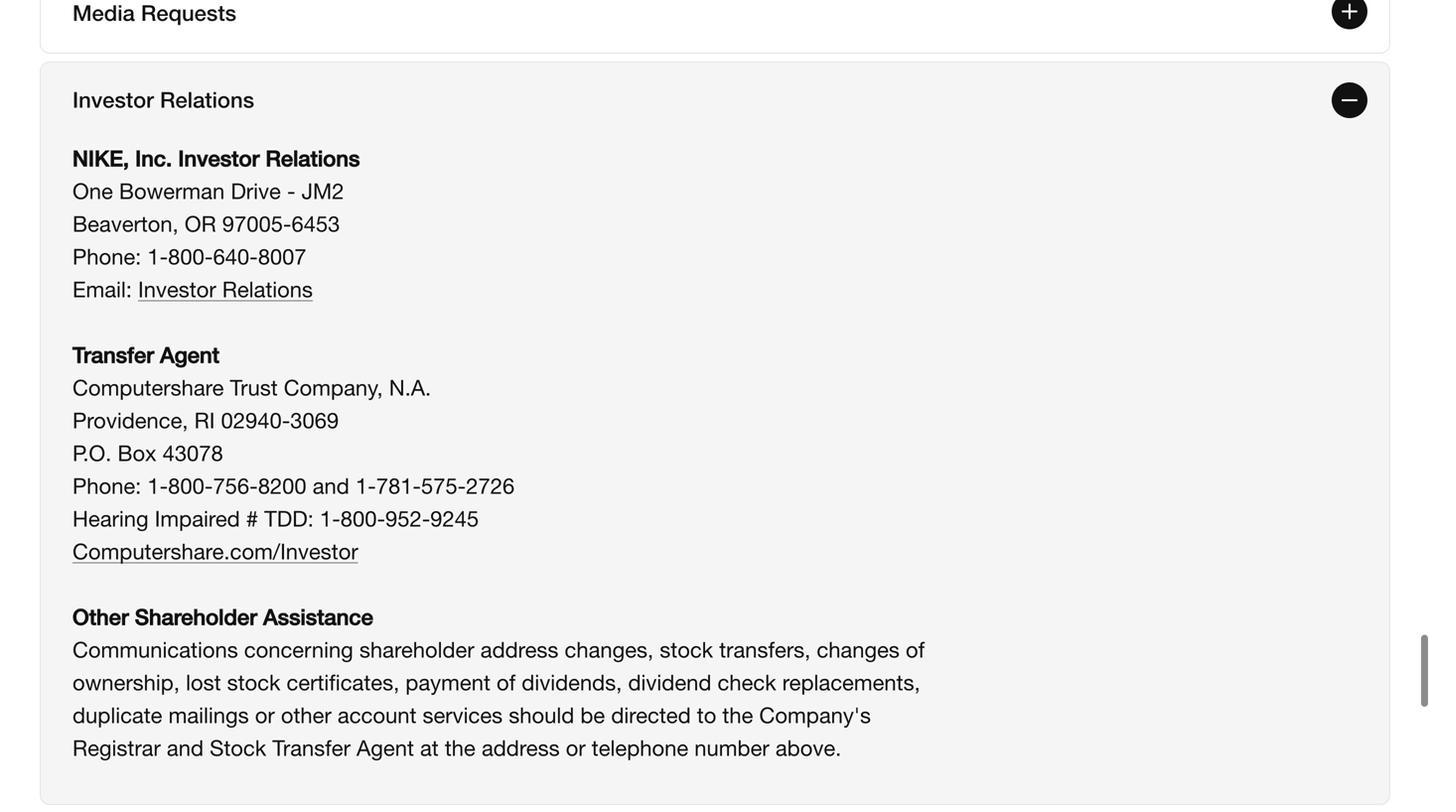 Task type: locate. For each thing, give the bounding box(es) containing it.
payment
[[406, 670, 491, 695]]

trust
[[230, 375, 278, 400]]

0 horizontal spatial agent
[[160, 342, 220, 368]]

2 phone: from the top
[[73, 473, 141, 499]]

3069
[[290, 408, 339, 433]]

0 horizontal spatial the
[[445, 735, 476, 761]]

0 horizontal spatial stock
[[227, 670, 281, 695]]

phone: inside transfer agent computershare trust company, n.a. providence, ri 02940-3069 p.o. box 43078 phone: 1-800-756-8200 and 1-781-575-2726 hearing impaired # tdd: 1-800-952-9245 computershare.com/investor
[[73, 473, 141, 499]]

of up should
[[497, 670, 516, 695]]

relations up inc.
[[160, 87, 254, 113]]

nike,
[[73, 145, 129, 171]]

and down mailings
[[167, 735, 204, 761]]

or
[[255, 703, 275, 728], [566, 735, 586, 761]]

1 vertical spatial phone:
[[73, 473, 141, 499]]

agent down "account" on the left bottom of the page
[[357, 735, 414, 761]]

number
[[695, 735, 770, 761]]

phone: for investor
[[73, 244, 141, 269]]

800- for investor
[[168, 244, 213, 269]]

investor relations
[[73, 87, 254, 113]]

0 horizontal spatial transfer
[[73, 342, 154, 368]]

1 horizontal spatial or
[[566, 735, 586, 761]]

1 vertical spatial of
[[497, 670, 516, 695]]

1 vertical spatial address
[[482, 735, 560, 761]]

n.a.
[[389, 375, 431, 400]]

1 horizontal spatial of
[[906, 637, 925, 662]]

0 vertical spatial relations
[[160, 87, 254, 113]]

investor down 640-
[[138, 276, 216, 302]]

transfer up computershare
[[73, 342, 154, 368]]

1 vertical spatial agent
[[357, 735, 414, 761]]

1 vertical spatial 800-
[[168, 473, 213, 499]]

1 horizontal spatial the
[[723, 703, 753, 728]]

6453
[[292, 211, 340, 236]]

stock
[[210, 735, 266, 761]]

shareholder
[[135, 604, 257, 630]]

investor inside dropdown button
[[73, 87, 154, 113]]

relations down 8007
[[222, 276, 313, 302]]

communications
[[73, 637, 238, 662]]

800- down 781-
[[341, 506, 386, 531]]

97005-
[[222, 211, 292, 236]]

impaired
[[155, 506, 240, 531]]

the
[[723, 703, 753, 728], [445, 735, 476, 761]]

0 vertical spatial address
[[481, 637, 559, 662]]

beaverton,
[[73, 211, 179, 236]]

inc.
[[135, 145, 172, 171]]

transfer
[[73, 342, 154, 368], [272, 735, 351, 761]]

investor
[[73, 87, 154, 113], [178, 145, 260, 171], [138, 276, 216, 302]]

0 horizontal spatial or
[[255, 703, 275, 728]]

tdd:
[[264, 506, 314, 531]]

phone:
[[73, 244, 141, 269], [73, 473, 141, 499]]

should
[[509, 703, 575, 728]]

of
[[906, 637, 925, 662], [497, 670, 516, 695]]

0 horizontal spatial and
[[167, 735, 204, 761]]

address up dividends,
[[481, 637, 559, 662]]

or down be
[[566, 735, 586, 761]]

relations inside dropdown button
[[160, 87, 254, 113]]

1- left 575-
[[356, 473, 376, 499]]

1 vertical spatial stock
[[227, 670, 281, 695]]

the right to
[[723, 703, 753, 728]]

0 vertical spatial agent
[[160, 342, 220, 368]]

or
[[185, 211, 216, 236]]

of right changes
[[906, 637, 925, 662]]

0 vertical spatial 800-
[[168, 244, 213, 269]]

756-
[[213, 473, 258, 499]]

1 vertical spatial investor
[[178, 145, 260, 171]]

hearing
[[73, 506, 149, 531]]

duplicate
[[73, 703, 162, 728]]

providence,
[[73, 408, 188, 433]]

directed
[[611, 703, 691, 728]]

800- down 43078
[[168, 473, 213, 499]]

1-
[[147, 244, 168, 269], [147, 473, 168, 499], [356, 473, 376, 499], [320, 506, 341, 531]]

1- down beaverton, at the top left of the page
[[147, 244, 168, 269]]

phone: up the hearing
[[73, 473, 141, 499]]

other
[[281, 703, 332, 728]]

agent up computershare
[[160, 342, 220, 368]]

#
[[246, 506, 258, 531]]

agent
[[160, 342, 220, 368], [357, 735, 414, 761]]

0 vertical spatial phone:
[[73, 244, 141, 269]]

above.
[[776, 735, 842, 761]]

2 vertical spatial investor
[[138, 276, 216, 302]]

1 vertical spatial relations
[[266, 145, 360, 171]]

0 vertical spatial investor
[[73, 87, 154, 113]]

transfer inside transfer agent computershare trust company, n.a. providence, ri 02940-3069 p.o. box 43078 phone: 1-800-756-8200 and 1-781-575-2726 hearing impaired # tdd: 1-800-952-9245 computershare.com/investor
[[73, 342, 154, 368]]

1 vertical spatial transfer
[[272, 735, 351, 761]]

and inside transfer agent computershare trust company, n.a. providence, ri 02940-3069 p.o. box 43078 phone: 1-800-756-8200 and 1-781-575-2726 hearing impaired # tdd: 1-800-952-9245 computershare.com/investor
[[313, 473, 350, 499]]

800-
[[168, 244, 213, 269], [168, 473, 213, 499], [341, 506, 386, 531]]

1 phone: from the top
[[73, 244, 141, 269]]

concerning
[[244, 637, 353, 662]]

or left other
[[255, 703, 275, 728]]

1 vertical spatial or
[[566, 735, 586, 761]]

stock right lost
[[227, 670, 281, 695]]

relations
[[160, 87, 254, 113], [266, 145, 360, 171], [222, 276, 313, 302]]

8007
[[258, 244, 307, 269]]

address
[[481, 637, 559, 662], [482, 735, 560, 761]]

1- inside nike, inc. investor relations one bowerman drive - jm2 beaverton, or 97005-6453 phone: 1-800-640-8007 email: investor relations
[[147, 244, 168, 269]]

replacements,
[[783, 670, 921, 695]]

lost
[[186, 670, 221, 695]]

investor relations link
[[138, 276, 313, 302]]

8200
[[258, 473, 307, 499]]

relations up jm2
[[266, 145, 360, 171]]

registrar
[[73, 735, 161, 761]]

investor up nike,
[[73, 87, 154, 113]]

one
[[73, 178, 113, 203]]

1 horizontal spatial stock
[[660, 637, 713, 662]]

stock
[[660, 637, 713, 662], [227, 670, 281, 695]]

800- for computershare
[[168, 473, 213, 499]]

the right at
[[445, 735, 476, 761]]

phone: inside nike, inc. investor relations one bowerman drive - jm2 beaverton, or 97005-6453 phone: 1-800-640-8007 email: investor relations
[[73, 244, 141, 269]]

stock up dividend at left bottom
[[660, 637, 713, 662]]

assistance
[[263, 604, 373, 630]]

transfer down other
[[272, 735, 351, 761]]

jm2
[[302, 178, 344, 203]]

0 vertical spatial transfer
[[73, 342, 154, 368]]

1 horizontal spatial and
[[313, 473, 350, 499]]

address down should
[[482, 735, 560, 761]]

1 horizontal spatial transfer
[[272, 735, 351, 761]]

0 vertical spatial or
[[255, 703, 275, 728]]

and
[[313, 473, 350, 499], [167, 735, 204, 761]]

shareholder
[[360, 637, 475, 662]]

1 horizontal spatial agent
[[357, 735, 414, 761]]

800- down or
[[168, 244, 213, 269]]

0 vertical spatial stock
[[660, 637, 713, 662]]

0 horizontal spatial of
[[497, 670, 516, 695]]

0 vertical spatial and
[[313, 473, 350, 499]]

800- inside nike, inc. investor relations one bowerman drive - jm2 beaverton, or 97005-6453 phone: 1-800-640-8007 email: investor relations
[[168, 244, 213, 269]]

and right 8200
[[313, 473, 350, 499]]

1 vertical spatial and
[[167, 735, 204, 761]]

investor up drive
[[178, 145, 260, 171]]

phone: up "email:"
[[73, 244, 141, 269]]



Task type: describe. For each thing, give the bounding box(es) containing it.
transfer agent computershare trust company, n.a. providence, ri 02940-3069 p.o. box 43078 phone: 1-800-756-8200 and 1-781-575-2726 hearing impaired # tdd: 1-800-952-9245 computershare.com/investor
[[73, 342, 515, 564]]

0 vertical spatial the
[[723, 703, 753, 728]]

1 vertical spatial the
[[445, 735, 476, 761]]

43078
[[163, 440, 223, 466]]

952-
[[386, 506, 430, 531]]

be
[[581, 703, 605, 728]]

agent inside transfer agent computershare trust company, n.a. providence, ri 02940-3069 p.o. box 43078 phone: 1-800-756-8200 and 1-781-575-2726 hearing impaired # tdd: 1-800-952-9245 computershare.com/investor
[[160, 342, 220, 368]]

company,
[[284, 375, 383, 400]]

agent inside other shareholder assistance communications concerning shareholder address changes, stock transfers, changes of ownership, lost stock certificates, payment of dividends, dividend check replacements, duplicate mailings or other account services should be directed to the company's registrar and stock transfer agent at the address or telephone number above.
[[357, 735, 414, 761]]

computershare.com/investor
[[73, 539, 358, 564]]

telephone
[[592, 735, 689, 761]]

transfers,
[[719, 637, 811, 662]]

to
[[697, 703, 717, 728]]

drive
[[231, 178, 281, 203]]

2726
[[466, 473, 515, 499]]

nike, inc. investor relations one bowerman drive - jm2 beaverton, or 97005-6453 phone: 1-800-640-8007 email: investor relations
[[73, 145, 360, 302]]

check
[[718, 670, 777, 695]]

at
[[420, 735, 439, 761]]

575-
[[421, 473, 466, 499]]

services
[[423, 703, 503, 728]]

2 vertical spatial relations
[[222, 276, 313, 302]]

p.o.
[[73, 440, 112, 466]]

mailings
[[168, 703, 249, 728]]

account
[[338, 703, 417, 728]]

changes,
[[565, 637, 654, 662]]

dividends,
[[522, 670, 622, 695]]

bowerman
[[119, 178, 225, 203]]

other shareholder assistance communications concerning shareholder address changes, stock transfers, changes of ownership, lost stock certificates, payment of dividends, dividend check replacements, duplicate mailings or other account services should be directed to the company's registrar and stock transfer agent at the address or telephone number above.
[[73, 604, 925, 761]]

certificates,
[[287, 670, 400, 695]]

-
[[287, 178, 296, 203]]

computershare
[[73, 375, 224, 400]]

2 vertical spatial 800-
[[341, 506, 386, 531]]

and inside other shareholder assistance communications concerning shareholder address changes, stock transfers, changes of ownership, lost stock certificates, payment of dividends, dividend check replacements, duplicate mailings or other account services should be directed to the company's registrar and stock transfer agent at the address or telephone number above.
[[167, 735, 204, 761]]

changes
[[817, 637, 900, 662]]

1- right tdd:
[[320, 506, 341, 531]]

781-
[[376, 473, 421, 499]]

02940-
[[221, 408, 290, 433]]

phone: for computershare
[[73, 473, 141, 499]]

9245
[[430, 506, 479, 531]]

dividend
[[628, 670, 712, 695]]

computershare.com/investor link
[[73, 539, 358, 564]]

640-
[[213, 244, 258, 269]]

0 vertical spatial of
[[906, 637, 925, 662]]

1- down the box
[[147, 473, 168, 499]]

email:
[[73, 276, 132, 302]]

box
[[118, 440, 156, 466]]

company's
[[760, 703, 871, 728]]

transfer inside other shareholder assistance communications concerning shareholder address changes, stock transfers, changes of ownership, lost stock certificates, payment of dividends, dividend check replacements, duplicate mailings or other account services should be directed to the company's registrar and stock transfer agent at the address or telephone number above.
[[272, 735, 351, 761]]

ownership,
[[73, 670, 180, 695]]

investor relations button
[[41, 62, 1390, 138]]

ri
[[194, 408, 215, 433]]

other
[[73, 604, 129, 630]]



Task type: vqa. For each thing, say whether or not it's contained in the screenshot.
JM2
yes



